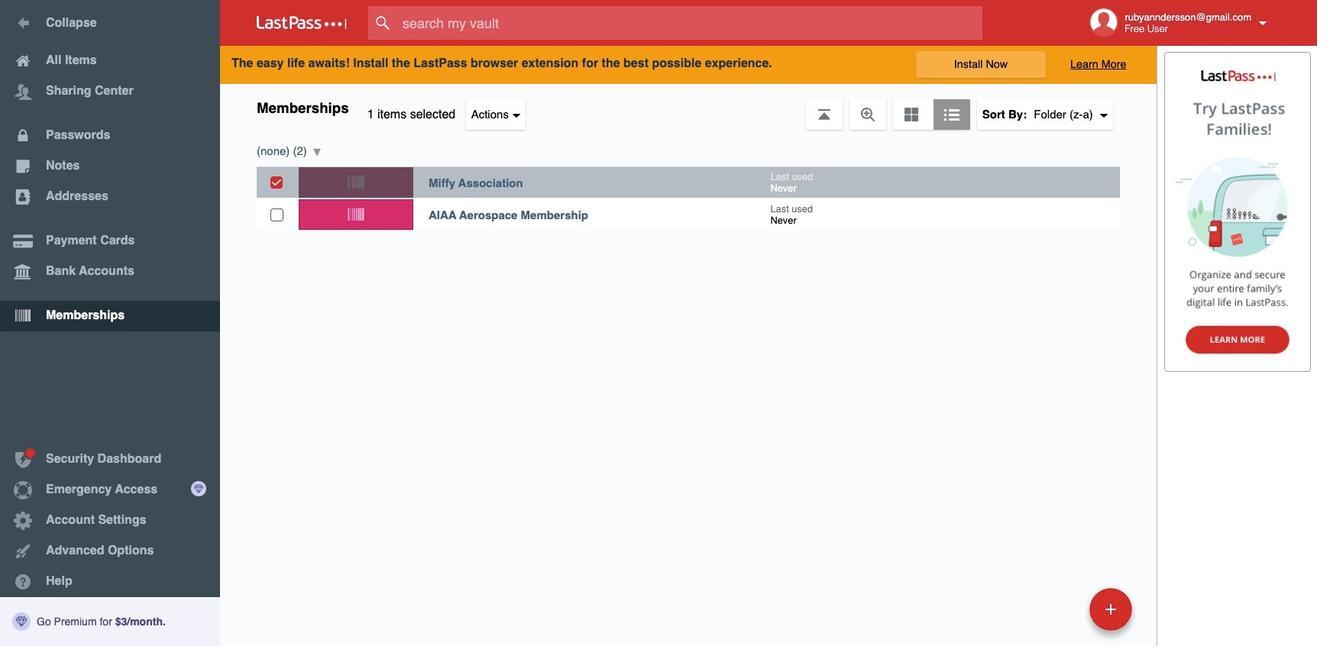 Task type: describe. For each thing, give the bounding box(es) containing it.
new item image
[[1105, 604, 1116, 615]]

search my vault text field
[[368, 6, 1012, 40]]

vault options navigation
[[220, 84, 1157, 130]]



Task type: locate. For each thing, give the bounding box(es) containing it.
new item navigation
[[1084, 584, 1141, 646]]

lastpass image
[[257, 16, 347, 30]]

Search search field
[[368, 6, 1012, 40]]

main navigation navigation
[[0, 0, 220, 646]]



Task type: vqa. For each thing, say whether or not it's contained in the screenshot.
text box
no



